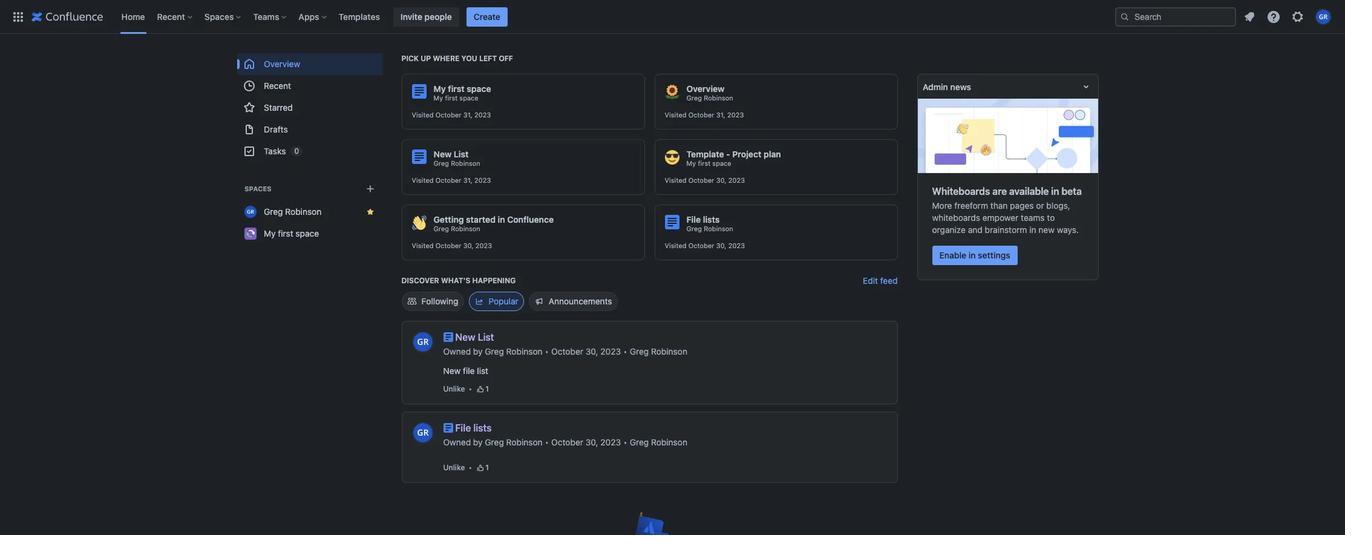 Task type: vqa. For each thing, say whether or not it's contained in the screenshot.
Spaces to the right
yes



Task type: describe. For each thing, give the bounding box(es) containing it.
1 horizontal spatial file lists
[[687, 214, 720, 225]]

popular
[[489, 296, 519, 306]]

popular button
[[469, 292, 524, 311]]

invite people
[[401, 11, 452, 21]]

1 horizontal spatial overview
[[687, 84, 725, 94]]

0 vertical spatial new
[[434, 149, 452, 159]]

:wave: image
[[412, 215, 426, 230]]

:wave: image
[[412, 215, 426, 230]]

0 horizontal spatial list
[[454, 149, 469, 159]]

:sunflower: image
[[665, 85, 679, 99]]

31, for new list
[[463, 176, 473, 184]]

starred
[[264, 102, 293, 113]]

list
[[477, 366, 489, 376]]

greg robinson for overview
[[687, 94, 734, 102]]

people
[[425, 11, 452, 21]]

template - project plan my first space
[[687, 149, 781, 167]]

started
[[466, 214, 496, 225]]

getting started in confluence greg robinson
[[434, 214, 554, 232]]

home
[[121, 11, 145, 21]]

greg robinson image for file lists
[[413, 423, 433, 442]]

drafts link
[[237, 119, 382, 140]]

enable in settings
[[940, 250, 1011, 260]]

spaces inside spaces popup button
[[204, 11, 234, 21]]

help icon image
[[1267, 9, 1281, 24]]

1 horizontal spatial file
[[687, 214, 701, 225]]

up
[[421, 54, 431, 63]]

visited october 31, 2023 down my first space my first space
[[412, 111, 491, 119]]

or
[[1037, 200, 1045, 211]]

greg robinson for file lists
[[687, 225, 734, 232]]

confluence
[[507, 214, 554, 225]]

settings icon image
[[1291, 9, 1306, 24]]

teams
[[253, 11, 279, 21]]

brainstorm
[[985, 225, 1028, 235]]

available
[[1010, 186, 1049, 197]]

0 horizontal spatial file lists
[[456, 423, 492, 433]]

ways.
[[1057, 225, 1079, 235]]

edit
[[863, 275, 878, 286]]

are
[[993, 186, 1007, 197]]

teams
[[1021, 212, 1045, 223]]

enable in settings link
[[933, 246, 1018, 265]]

in inside getting started in confluence greg robinson
[[498, 214, 505, 225]]

unlike • for likes image
[[443, 384, 472, 393]]

1 for likes icon
[[486, 463, 489, 472]]

global element
[[7, 0, 1113, 34]]

banner containing home
[[0, 0, 1346, 34]]

visited october 30, 2023 for template
[[665, 176, 745, 184]]

create a space image
[[363, 182, 377, 196]]

visited october 30, 2023 for getting
[[412, 242, 492, 249]]

admin
[[923, 81, 948, 92]]

create link
[[467, 7, 508, 26]]

pick
[[402, 54, 419, 63]]

appswitcher icon image
[[11, 9, 25, 24]]

2 vertical spatial new
[[443, 366, 461, 376]]

empower
[[983, 212, 1019, 223]]

admin news button
[[918, 74, 1098, 99]]

more
[[933, 200, 953, 211]]

recent button
[[153, 7, 197, 26]]

whiteboards
[[933, 212, 981, 223]]

new
[[1039, 225, 1055, 235]]

0 vertical spatial lists
[[703, 214, 720, 225]]

0 horizontal spatial my first space link
[[237, 223, 382, 245]]

0 vertical spatial overview
[[264, 59, 300, 69]]

template
[[687, 149, 724, 159]]

notification icon image
[[1243, 9, 1257, 24]]

templates
[[339, 11, 380, 21]]

unlike for likes icon
[[443, 463, 465, 472]]

invite
[[401, 11, 423, 21]]

1 horizontal spatial list
[[478, 332, 494, 343]]

create
[[474, 11, 501, 21]]

greg inside getting started in confluence greg robinson
[[434, 225, 449, 232]]

space inside 'template - project plan my first space'
[[713, 159, 732, 167]]

my first space link for template
[[687, 159, 732, 168]]

my first space
[[264, 228, 319, 239]]

starred link
[[237, 97, 382, 119]]

new file list
[[443, 366, 489, 376]]

apps
[[299, 11, 319, 21]]

unlike • for likes icon
[[443, 463, 472, 472]]

templates link
[[335, 7, 384, 26]]

0 vertical spatial new list
[[434, 149, 469, 159]]

unlike for likes image
[[443, 384, 465, 393]]

drafts
[[264, 124, 288, 134]]



Task type: locate. For each thing, give the bounding box(es) containing it.
october 30, 2023 button for new list
[[552, 346, 621, 358]]

pick up where you left off
[[402, 54, 513, 63]]

unlike button for likes image
[[443, 384, 465, 394]]

in right started
[[498, 214, 505, 225]]

2 unlike from the top
[[443, 463, 465, 472]]

greg robinson for new list
[[434, 159, 480, 167]]

pages
[[1010, 200, 1034, 211]]

apps button
[[295, 7, 331, 26]]

1 vertical spatial owned by greg robinson • october 30, 2023 • greg robinson
[[443, 437, 688, 447]]

in up blogs,
[[1052, 186, 1060, 197]]

0 vertical spatial file lists
[[687, 214, 720, 225]]

in
[[1052, 186, 1060, 197], [498, 214, 505, 225], [1030, 225, 1037, 235], [969, 250, 976, 260]]

1 vertical spatial greg robinson image
[[413, 423, 433, 442]]

to
[[1047, 212, 1055, 223]]

unlike button
[[443, 384, 465, 394], [443, 463, 465, 473]]

1 vertical spatial unlike
[[443, 463, 465, 472]]

organize
[[933, 225, 966, 235]]

owned by greg robinson • october 30, 2023 • greg robinson
[[443, 346, 688, 357], [443, 437, 688, 447]]

visited october 31, 2023 for new list
[[412, 176, 491, 184]]

likes image
[[476, 384, 486, 394]]

1 horizontal spatial recent
[[264, 81, 291, 91]]

discover what's happening
[[402, 276, 516, 285]]

1 vertical spatial lists
[[474, 423, 492, 433]]

Search field
[[1116, 7, 1237, 26]]

unlike button left likes icon
[[443, 463, 465, 473]]

than
[[991, 200, 1008, 211]]

0 vertical spatial unlike button
[[443, 384, 465, 394]]

1 for likes image
[[486, 384, 489, 393]]

0 vertical spatial list
[[454, 149, 469, 159]]

2 by from the top
[[473, 437, 483, 447]]

new list
[[434, 149, 469, 159], [456, 332, 494, 343]]

owned down "file lists" link
[[443, 437, 471, 447]]

project
[[733, 149, 762, 159]]

1 greg robinson image from the top
[[413, 332, 433, 352]]

greg robinson image
[[413, 332, 433, 352], [413, 423, 433, 442]]

1 vertical spatial new list
[[456, 332, 494, 343]]

visited october 31, 2023 up template
[[665, 111, 744, 119]]

teams button
[[250, 7, 291, 26]]

unlike • left likes icon
[[443, 463, 472, 472]]

unlike •
[[443, 384, 472, 393], [443, 463, 472, 472]]

1 horizontal spatial spaces
[[244, 185, 271, 192]]

unlike button for likes icon
[[443, 463, 465, 473]]

1 horizontal spatial my first space link
[[434, 94, 479, 102]]

1 vertical spatial overview
[[687, 84, 725, 94]]

recent right the home
[[157, 11, 185, 21]]

my first space link for my
[[434, 94, 479, 102]]

owned
[[443, 346, 471, 357], [443, 437, 471, 447]]

30,
[[717, 176, 727, 184], [463, 242, 474, 249], [717, 242, 727, 249], [586, 346, 598, 357], [586, 437, 598, 447]]

file lists
[[687, 214, 720, 225], [456, 423, 492, 433]]

freeform
[[955, 200, 989, 211]]

1 vertical spatial list
[[478, 332, 494, 343]]

greg robinson image down the following button
[[413, 332, 433, 352]]

1 down "file lists" link
[[486, 463, 489, 472]]

0 vertical spatial recent
[[157, 11, 185, 21]]

confluence image
[[31, 9, 103, 24], [31, 9, 103, 24]]

2023
[[475, 111, 491, 119], [728, 111, 744, 119], [475, 176, 491, 184], [729, 176, 745, 184], [476, 242, 492, 249], [729, 242, 745, 249], [601, 346, 621, 357], [601, 437, 621, 447]]

in right enable
[[969, 250, 976, 260]]

31, for overview
[[717, 111, 726, 119]]

1 down list
[[486, 384, 489, 393]]

2 1 from the top
[[486, 463, 489, 472]]

whiteboards are available in beta more freeform than pages or blogs, whiteboards empower teams to organize and brainstorm in new ways.
[[933, 186, 1082, 235]]

greg robinson image left "file lists" link
[[413, 423, 433, 442]]

group containing overview
[[237, 53, 382, 162]]

1 vertical spatial file lists
[[456, 423, 492, 433]]

by down 'new list' link
[[473, 346, 483, 357]]

recent
[[157, 11, 185, 21], [264, 81, 291, 91]]

and
[[968, 225, 983, 235]]

october 30, 2023 button for file lists
[[552, 436, 621, 449]]

2 unlike button from the top
[[443, 463, 465, 473]]

announcements
[[549, 296, 612, 306]]

spaces right recent dropdown button
[[204, 11, 234, 21]]

unlike down the 'new file list'
[[443, 384, 465, 393]]

1 unlike from the top
[[443, 384, 465, 393]]

1 vertical spatial october 30, 2023 button
[[552, 436, 621, 449]]

owned for new
[[443, 346, 471, 357]]

robinson inside getting started in confluence greg robinson
[[451, 225, 480, 232]]

discover
[[402, 276, 439, 285]]

admin news
[[923, 81, 971, 92]]

unlike • down the 'new file list'
[[443, 384, 472, 393]]

visited october 31, 2023 for overview
[[665, 111, 744, 119]]

1 horizontal spatial lists
[[703, 214, 720, 225]]

group
[[237, 53, 382, 162]]

off
[[499, 54, 513, 63]]

lists
[[703, 214, 720, 225], [474, 423, 492, 433]]

first
[[448, 84, 465, 94], [445, 94, 458, 102], [698, 159, 711, 167], [278, 228, 293, 239]]

likes image
[[476, 463, 486, 473]]

0 vertical spatial spaces
[[204, 11, 234, 21]]

overview up recent 'link' on the left top of the page
[[264, 59, 300, 69]]

invite people button
[[393, 7, 459, 26]]

1 1 from the top
[[486, 384, 489, 393]]

0 horizontal spatial file
[[456, 423, 471, 433]]

0
[[294, 146, 299, 156]]

1 vertical spatial file
[[456, 423, 471, 433]]

1 vertical spatial unlike •
[[443, 463, 472, 472]]

-
[[727, 149, 730, 159]]

0 horizontal spatial overview
[[264, 59, 300, 69]]

0 horizontal spatial spaces
[[204, 11, 234, 21]]

file lists link
[[456, 422, 494, 434]]

visited october 31, 2023 up getting
[[412, 176, 491, 184]]

edit feed button
[[863, 275, 898, 287]]

spaces button
[[201, 7, 246, 26]]

2 horizontal spatial my first space link
[[687, 159, 732, 168]]

1 unlike button from the top
[[443, 384, 465, 394]]

2 unlike • from the top
[[443, 463, 472, 472]]

31,
[[463, 111, 473, 119], [717, 111, 726, 119], [463, 176, 473, 184]]

recent up starred
[[264, 81, 291, 91]]

unlike button down the 'new file list'
[[443, 384, 465, 394]]

my first space my first space
[[434, 84, 491, 102]]

1 october 30, 2023 button from the top
[[552, 346, 621, 358]]

enable
[[940, 250, 967, 260]]

1 owned by greg robinson • october 30, 2023 • greg robinson from the top
[[443, 346, 688, 357]]

home link
[[118, 7, 149, 26]]

0 vertical spatial greg robinson image
[[413, 332, 433, 352]]

my inside the my first space link
[[264, 228, 275, 239]]

:sunflower: image
[[665, 85, 679, 99]]

october 30, 2023 button
[[552, 346, 621, 358], [552, 436, 621, 449]]

1 owned from the top
[[443, 346, 471, 357]]

my inside 'template - project plan my first space'
[[687, 159, 696, 167]]

0 horizontal spatial recent
[[157, 11, 185, 21]]

in inside 'link'
[[969, 250, 976, 260]]

2 vertical spatial my first space link
[[237, 223, 382, 245]]

31, up template
[[717, 111, 726, 119]]

1 vertical spatial unlike button
[[443, 463, 465, 473]]

new inside 'new list' link
[[456, 332, 476, 343]]

unlike left likes icon
[[443, 463, 465, 472]]

edit feed
[[863, 275, 898, 286]]

overview right :sunflower: icon
[[687, 84, 725, 94]]

0 vertical spatial owned
[[443, 346, 471, 357]]

0 vertical spatial 1
[[486, 384, 489, 393]]

plan
[[764, 149, 781, 159]]

search image
[[1120, 12, 1130, 21]]

unlike
[[443, 384, 465, 393], [443, 463, 465, 472]]

0 vertical spatial my first space link
[[434, 94, 479, 102]]

1 unlike • from the top
[[443, 384, 472, 393]]

2 owned from the top
[[443, 437, 471, 447]]

1 vertical spatial 1
[[486, 463, 489, 472]]

unstar this space image
[[365, 207, 375, 217]]

blogs,
[[1047, 200, 1071, 211]]

by down "file lists" link
[[473, 437, 483, 447]]

space
[[467, 84, 491, 94], [460, 94, 479, 102], [713, 159, 732, 167], [295, 228, 319, 239]]

feed
[[881, 275, 898, 286]]

0 vertical spatial owned by greg robinson • october 30, 2023 • greg robinson
[[443, 346, 688, 357]]

new
[[434, 149, 452, 159], [456, 332, 476, 343], [443, 366, 461, 376]]

first inside 'template - project plan my first space'
[[698, 159, 711, 167]]

my
[[434, 84, 446, 94], [434, 94, 443, 102], [687, 159, 696, 167], [264, 228, 275, 239]]

you
[[462, 54, 477, 63]]

1 by from the top
[[473, 346, 483, 357]]

1 vertical spatial recent
[[264, 81, 291, 91]]

31, down my first space my first space
[[463, 111, 473, 119]]

tasks
[[264, 146, 286, 156]]

visited
[[412, 111, 434, 119], [665, 111, 687, 119], [412, 176, 434, 184], [665, 176, 687, 184], [412, 242, 434, 249], [665, 242, 687, 249]]

recent inside dropdown button
[[157, 11, 185, 21]]

following
[[422, 296, 459, 306]]

whiteboards
[[933, 186, 991, 197]]

new list link
[[456, 331, 497, 343]]

0 vertical spatial file
[[687, 214, 701, 225]]

where
[[433, 54, 460, 63]]

greg robinson link
[[687, 94, 734, 102], [434, 159, 480, 168], [237, 201, 382, 223], [434, 225, 480, 233], [687, 225, 734, 233], [485, 346, 543, 358], [630, 346, 688, 358], [485, 436, 543, 449], [630, 436, 688, 449]]

1 vertical spatial my first space link
[[687, 159, 732, 168]]

0 horizontal spatial lists
[[474, 423, 492, 433]]

0 vertical spatial unlike
[[443, 384, 465, 393]]

1
[[486, 384, 489, 393], [486, 463, 489, 472]]

banner
[[0, 0, 1346, 34]]

file
[[463, 366, 475, 376]]

2 owned by greg robinson • october 30, 2023 • greg robinson from the top
[[443, 437, 688, 447]]

file
[[687, 214, 701, 225], [456, 423, 471, 433]]

1 vertical spatial spaces
[[244, 185, 271, 192]]

overview link
[[237, 53, 382, 75]]

2 october 30, 2023 button from the top
[[552, 436, 621, 449]]

2 greg robinson image from the top
[[413, 423, 433, 442]]

31, up started
[[463, 176, 473, 184]]

recent link
[[237, 75, 382, 97]]

by for list
[[473, 346, 483, 357]]

by for lists
[[473, 437, 483, 447]]

spaces down tasks
[[244, 185, 271, 192]]

settings
[[978, 250, 1011, 260]]

1 vertical spatial by
[[473, 437, 483, 447]]

in down teams on the right top
[[1030, 225, 1037, 235]]

recent inside 'link'
[[264, 81, 291, 91]]

0 vertical spatial by
[[473, 346, 483, 357]]

owned up the 'new file list'
[[443, 346, 471, 357]]

announcements button
[[529, 292, 618, 311]]

greg robinson
[[687, 94, 734, 102], [434, 159, 480, 167], [264, 206, 321, 217], [687, 225, 734, 232]]

my first space link
[[434, 94, 479, 102], [687, 159, 732, 168], [237, 223, 382, 245]]

owned for file
[[443, 437, 471, 447]]

news
[[950, 81, 971, 92]]

0 vertical spatial october 30, 2023 button
[[552, 346, 621, 358]]

happening
[[472, 276, 516, 285]]

1 vertical spatial owned
[[443, 437, 471, 447]]

what's
[[441, 276, 471, 285]]

beta
[[1062, 186, 1082, 197]]

following button
[[402, 292, 464, 311]]

:sunglasses: image
[[665, 150, 679, 165], [665, 150, 679, 165]]

greg robinson image for new list
[[413, 332, 433, 352]]

list
[[454, 149, 469, 159], [478, 332, 494, 343]]

left
[[479, 54, 497, 63]]

owned by greg robinson • october 30, 2023 • greg robinson for list
[[443, 346, 688, 357]]

owned by greg robinson • october 30, 2023 • greg robinson for lists
[[443, 437, 688, 447]]

0 vertical spatial unlike •
[[443, 384, 472, 393]]

1 vertical spatial new
[[456, 332, 476, 343]]

getting
[[434, 214, 464, 225]]



